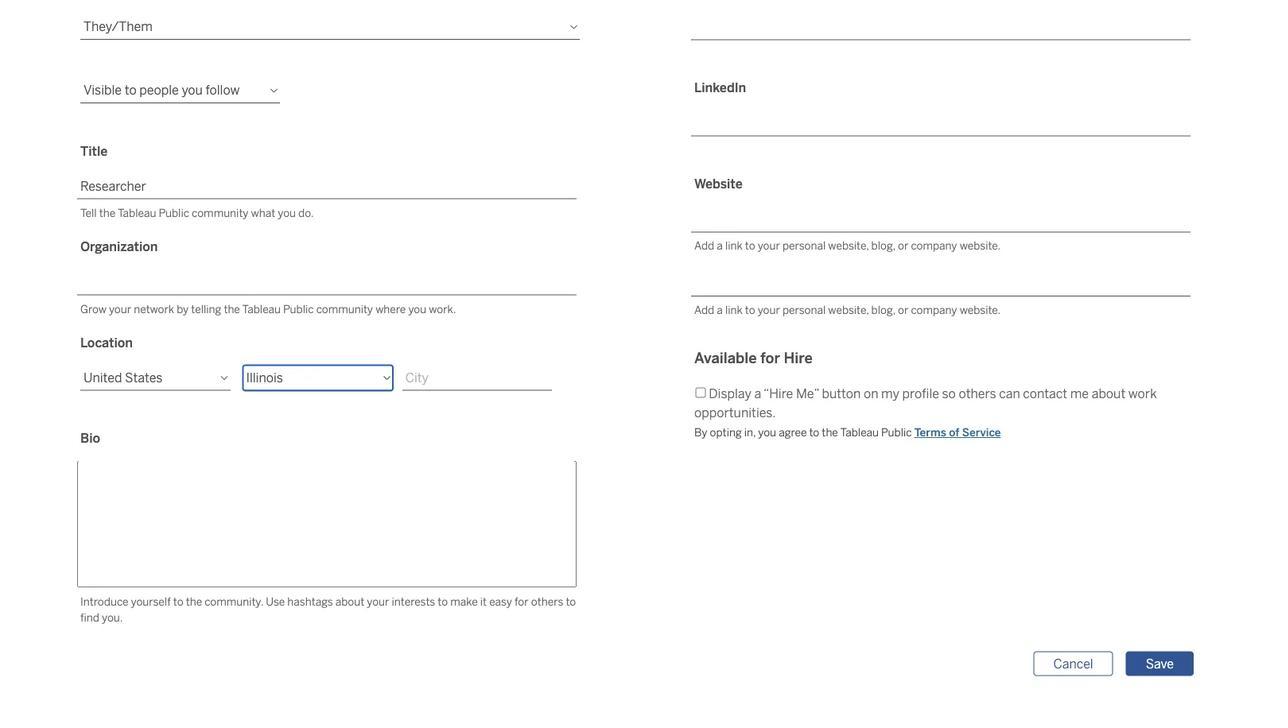 Task type: vqa. For each thing, say whether or not it's contained in the screenshot.
The Left.
no



Task type: locate. For each thing, give the bounding box(es) containing it.
tell
[[80, 207, 97, 220]]

workbook thumbnail image
[[81, 498, 346, 663], [364, 498, 629, 663]]

0 horizontal spatial others
[[531, 596, 564, 609]]

edit profile
[[100, 358, 163, 373]]

Grow your network by telling the Tableau Public community where you work. field
[[77, 270, 577, 296]]

1 vertical spatial website,
[[829, 304, 869, 317]]

for right easy
[[515, 596, 529, 609]]

Add a link to your personal website, blog, or company website. field
[[692, 206, 1191, 233], [692, 271, 1191, 297]]

public
[[159, 207, 189, 220], [283, 303, 314, 316], [882, 427, 912, 440]]

0 horizontal spatial for
[[515, 596, 529, 609]]

1 horizontal spatial about
[[1092, 386, 1126, 401]]

display a "hire me" button on my profile so others can contact me about work opportunities.
[[695, 386, 1158, 420]]

0 vertical spatial add a link to your personal website, blog, or company website.
[[695, 240, 1001, 253]]

for inside introduce yourself to the community. use hashtags about your interests to make it easy for others to find you.
[[515, 596, 529, 609]]

the left community.
[[186, 596, 202, 609]]

a inside display a "hire me" button on my profile so others can contact me about work opportunities.
[[755, 386, 762, 401]]

you left work.
[[409, 303, 427, 316]]

want to take your data skills to the next level? connect with the tableau community to accelerate your learning.
[[279, 82, 925, 97]]

2 blog, from the top
[[872, 304, 896, 317]]

title
[[80, 144, 108, 159]]

me"
[[797, 386, 820, 401]]

cancel button
[[1034, 652, 1114, 677]]

City field
[[403, 366, 552, 391]]

1 vertical spatial public
[[283, 303, 314, 316]]

bio
[[80, 431, 100, 446]]

others
[[959, 386, 997, 401], [531, 596, 564, 609]]

a left "hire
[[755, 386, 762, 401]]

0 vertical spatial add a link to your personal website, blog, or company website. field
[[692, 206, 1191, 233]]

a up 'available'
[[717, 304, 723, 317]]

0 horizontal spatial public
[[159, 207, 189, 220]]

0 vertical spatial website,
[[829, 240, 869, 253]]

can
[[1000, 386, 1021, 401]]

0 vertical spatial about
[[1092, 386, 1126, 401]]

about right me
[[1092, 386, 1126, 401]]

tableau right telling
[[242, 303, 281, 316]]

blog,
[[872, 240, 896, 253], [872, 304, 896, 317]]

add
[[695, 240, 715, 253], [695, 304, 715, 317]]

by opting in, you agree to the tableau public terms of service
[[695, 427, 1002, 440]]

1 vertical spatial or
[[898, 304, 909, 317]]

link down website
[[726, 240, 743, 253]]

0 vertical spatial blog,
[[872, 240, 896, 253]]

2 link from the top
[[726, 304, 743, 317]]

terms
[[915, 427, 947, 440]]

website
[[695, 177, 743, 192]]

community down the organization field
[[316, 303, 373, 316]]

community
[[192, 207, 249, 220], [316, 303, 373, 316]]

2 vertical spatial a
[[755, 386, 762, 401]]

0 horizontal spatial about
[[336, 596, 365, 609]]

introduce yourself to the community. use hashtags about your interests to make it easy for others to find you.
[[80, 596, 576, 625]]

tableau down on at the right
[[841, 427, 879, 440]]

company
[[912, 240, 958, 253], [912, 304, 958, 317]]

0 vertical spatial personal
[[783, 240, 826, 253]]

telling
[[191, 303, 221, 316]]

next
[[481, 82, 506, 97]]

0 horizontal spatial community
[[192, 207, 249, 220]]

contact
[[1024, 386, 1068, 401]]

profile
[[903, 386, 940, 401]]

the right 'with'
[[624, 82, 643, 97]]

1 vertical spatial add
[[695, 304, 715, 317]]

0 vertical spatial you
[[278, 207, 296, 220]]

1 vertical spatial blog,
[[872, 304, 896, 317]]

1 website. from the top
[[960, 240, 1001, 253]]

0 vertical spatial add
[[695, 240, 715, 253]]

0 vertical spatial link
[[726, 240, 743, 253]]

on
[[864, 386, 879, 401]]

2 horizontal spatial public
[[882, 427, 912, 440]]

1 vertical spatial link
[[726, 304, 743, 317]]

learning.
[[872, 82, 922, 97]]

introduce
[[80, 596, 129, 609]]

save
[[1147, 657, 1175, 672]]

1 horizontal spatial community
[[316, 303, 373, 316]]

1 website, from the top
[[829, 240, 869, 253]]

community left what
[[192, 207, 249, 220]]

0 vertical spatial or
[[898, 240, 909, 253]]

1 horizontal spatial public
[[283, 303, 314, 316]]

or
[[898, 240, 909, 253], [898, 304, 909, 317]]

what
[[251, 207, 276, 220]]

link up 'available'
[[726, 304, 743, 317]]

you left do.
[[278, 207, 296, 220]]

so
[[943, 386, 956, 401]]

Facebook field
[[692, 14, 1191, 40]]

hire
[[784, 350, 813, 367]]

interests
[[392, 596, 435, 609]]

for left hire
[[761, 350, 781, 367]]

1 vertical spatial personal
[[783, 304, 826, 317]]

you right 'in,'
[[759, 427, 777, 440]]

about
[[1092, 386, 1126, 401], [336, 596, 365, 609]]

tableau
[[646, 82, 691, 97], [118, 207, 156, 220], [242, 303, 281, 316], [841, 427, 879, 440]]

website,
[[829, 240, 869, 253], [829, 304, 869, 317]]

about inside display a "hire me" button on my profile so others can contact me about work opportunities.
[[1092, 386, 1126, 401]]

others inside introduce yourself to the community. use hashtags about your interests to make it easy for others to find you.
[[531, 596, 564, 609]]

1 vertical spatial add a link to your personal website, blog, or company website. field
[[692, 271, 1191, 297]]

level?
[[509, 82, 542, 97]]

0 horizontal spatial workbook thumbnail image
[[81, 498, 346, 663]]

others right easy
[[531, 596, 564, 609]]

1 vertical spatial for
[[515, 596, 529, 609]]

customize banner button
[[1112, 127, 1259, 152]]

0 vertical spatial a
[[717, 240, 723, 253]]

others right so on the right bottom of page
[[959, 386, 997, 401]]

2 vertical spatial you
[[759, 427, 777, 440]]

2 horizontal spatial you
[[759, 427, 777, 440]]

data
[[384, 82, 410, 97]]

yourself
[[131, 596, 171, 609]]

2 workbook thumbnail image from the left
[[364, 498, 629, 663]]

link
[[726, 240, 743, 253], [726, 304, 743, 317]]

add up 'available'
[[695, 304, 715, 317]]

community
[[694, 82, 762, 97]]

0 vertical spatial website.
[[960, 240, 1001, 253]]

the right agree
[[822, 427, 839, 440]]

a down website
[[717, 240, 723, 253]]

use
[[266, 596, 285, 609]]

0 vertical spatial company
[[912, 240, 958, 253]]

grow
[[80, 303, 107, 316]]

1 horizontal spatial you
[[409, 303, 427, 316]]

0 vertical spatial others
[[959, 386, 997, 401]]

personal
[[783, 240, 826, 253], [783, 304, 826, 317]]

profile
[[126, 358, 163, 373]]

my
[[882, 386, 900, 401]]

1 vertical spatial a
[[717, 304, 723, 317]]

work
[[1129, 386, 1158, 401]]

2 or from the top
[[898, 304, 909, 317]]

community.
[[205, 596, 264, 609]]

opportunities.
[[695, 405, 776, 420]]

2 vertical spatial public
[[882, 427, 912, 440]]

schultz
[[160, 288, 285, 331]]

your
[[355, 82, 381, 97], [843, 82, 869, 97], [758, 240, 781, 253], [109, 303, 131, 316], [758, 304, 781, 317], [367, 596, 390, 609]]

the right tell
[[99, 207, 116, 220]]

customize
[[1132, 132, 1194, 147]]

1 horizontal spatial for
[[761, 350, 781, 367]]

2 company from the top
[[912, 304, 958, 317]]

1 vertical spatial about
[[336, 596, 365, 609]]

1 vertical spatial others
[[531, 596, 564, 609]]

about right hashtags
[[336, 596, 365, 609]]

the
[[459, 82, 478, 97], [624, 82, 643, 97], [99, 207, 116, 220], [224, 303, 240, 316], [822, 427, 839, 440], [186, 596, 202, 609]]

website.
[[960, 240, 1001, 253], [960, 304, 1001, 317]]

a
[[717, 240, 723, 253], [717, 304, 723, 317], [755, 386, 762, 401]]

0 horizontal spatial you
[[278, 207, 296, 220]]

1 vertical spatial company
[[912, 304, 958, 317]]

2 add a link to your personal website, blog, or company website. from the top
[[695, 304, 1001, 317]]

1 personal from the top
[[783, 240, 826, 253]]

1 vertical spatial add a link to your personal website, blog, or company website.
[[695, 304, 1001, 317]]

to
[[312, 82, 324, 97], [444, 82, 456, 97], [765, 82, 777, 97], [746, 240, 756, 253], [746, 304, 756, 317], [810, 427, 820, 440], [173, 596, 183, 609], [438, 596, 448, 609], [566, 596, 576, 609]]

1 horizontal spatial workbook thumbnail image
[[364, 498, 629, 663]]

the right telling
[[224, 303, 240, 316]]

1 vertical spatial website.
[[960, 304, 1001, 317]]

for
[[761, 350, 781, 367], [515, 596, 529, 609]]

add down website
[[695, 240, 715, 253]]

of
[[950, 427, 960, 440]]

service
[[963, 427, 1002, 440]]

logo image
[[38, 37, 156, 58]]

network
[[134, 303, 174, 316]]

1 horizontal spatial others
[[959, 386, 997, 401]]

add a link to your personal website, blog, or company website.
[[695, 240, 1001, 253], [695, 304, 1001, 317]]



Task type: describe. For each thing, give the bounding box(es) containing it.
1 workbook thumbnail image from the left
[[81, 498, 346, 663]]

2 add from the top
[[695, 304, 715, 317]]

accelerate
[[780, 82, 840, 97]]

tableau left linkedin
[[646, 82, 691, 97]]

2 website. from the top
[[960, 304, 1001, 317]]

tara
[[80, 288, 152, 331]]

LinkedIn field
[[692, 110, 1191, 136]]

Display a "Hire Me" button on my profile so others can contact me about work opportunities. checkbox
[[696, 388, 706, 398]]

tell the tableau public community what you do.
[[80, 207, 314, 220]]

vizzes
[[80, 415, 128, 434]]

1 add a link to your personal website, blog, or company website. field from the top
[[692, 206, 1191, 233]]

avatar image
[[80, 155, 208, 282]]

Introduce yourself to the community. Use hashtags about your interests to make it easy for others to find you. text field
[[77, 461, 577, 588]]

about inside introduce yourself to the community. use hashtags about your interests to make it easy for others to find you.
[[336, 596, 365, 609]]

edit profile button
[[80, 353, 183, 378]]

0 vertical spatial public
[[159, 207, 189, 220]]

customize banner
[[1132, 132, 1239, 147]]

your inside introduce yourself to the community. use hashtags about your interests to make it easy for others to find you.
[[367, 596, 390, 609]]

button
[[822, 386, 861, 401]]

connect
[[545, 82, 594, 97]]

1 link from the top
[[726, 240, 743, 253]]

1 blog, from the top
[[872, 240, 896, 253]]

edit
[[100, 358, 123, 373]]

skills
[[412, 82, 441, 97]]

display
[[709, 386, 752, 401]]

"hire
[[764, 386, 794, 401]]

1 add from the top
[[695, 240, 715, 253]]

1 company from the top
[[912, 240, 958, 253]]

tara schultz
[[80, 288, 285, 331]]

in,
[[745, 427, 756, 440]]

opting
[[710, 427, 742, 440]]

organization
[[80, 240, 158, 255]]

tableau up organization
[[118, 207, 156, 220]]

location
[[80, 336, 133, 351]]

others inside display a "hire me" button on my profile so others can contact me about work opportunities.
[[959, 386, 997, 401]]

0 vertical spatial for
[[761, 350, 781, 367]]

1 or from the top
[[898, 240, 909, 253]]

banner
[[1197, 132, 1239, 147]]

work.
[[429, 303, 456, 316]]

hashtags
[[288, 596, 333, 609]]

0 vertical spatial community
[[192, 207, 249, 220]]

linkedin
[[695, 81, 747, 96]]

it
[[480, 596, 487, 609]]

available
[[695, 350, 757, 367]]

1 vertical spatial you
[[409, 303, 427, 316]]

with
[[597, 82, 621, 97]]

Tell the Tableau Public community what you do. field
[[77, 173, 577, 199]]

easy
[[490, 596, 513, 609]]

want
[[279, 82, 309, 97]]

1 vertical spatial community
[[316, 303, 373, 316]]

2 website, from the top
[[829, 304, 869, 317]]

cancel
[[1054, 657, 1094, 672]]

the inside introduce yourself to the community. use hashtags about your interests to make it easy for others to find you.
[[186, 596, 202, 609]]

me
[[1071, 386, 1089, 401]]

take
[[327, 82, 352, 97]]

save button
[[1127, 652, 1194, 677]]

2 personal from the top
[[783, 304, 826, 317]]

vizzes link
[[80, 403, 145, 447]]

grow your network by telling the tableau public community where you work.
[[80, 303, 456, 316]]

by
[[177, 303, 189, 316]]

available for hire
[[695, 350, 813, 367]]

by
[[695, 427, 708, 440]]

find
[[80, 612, 99, 625]]

terms of service link
[[915, 427, 1002, 440]]

do.
[[299, 207, 314, 220]]

where
[[376, 303, 406, 316]]

1 add a link to your personal website, blog, or company website. from the top
[[695, 240, 1001, 253]]

you.
[[102, 612, 123, 625]]

the left next on the top left
[[459, 82, 478, 97]]

make
[[451, 596, 478, 609]]

agree
[[779, 427, 807, 440]]

2 add a link to your personal website, blog, or company website. field from the top
[[692, 271, 1191, 297]]



